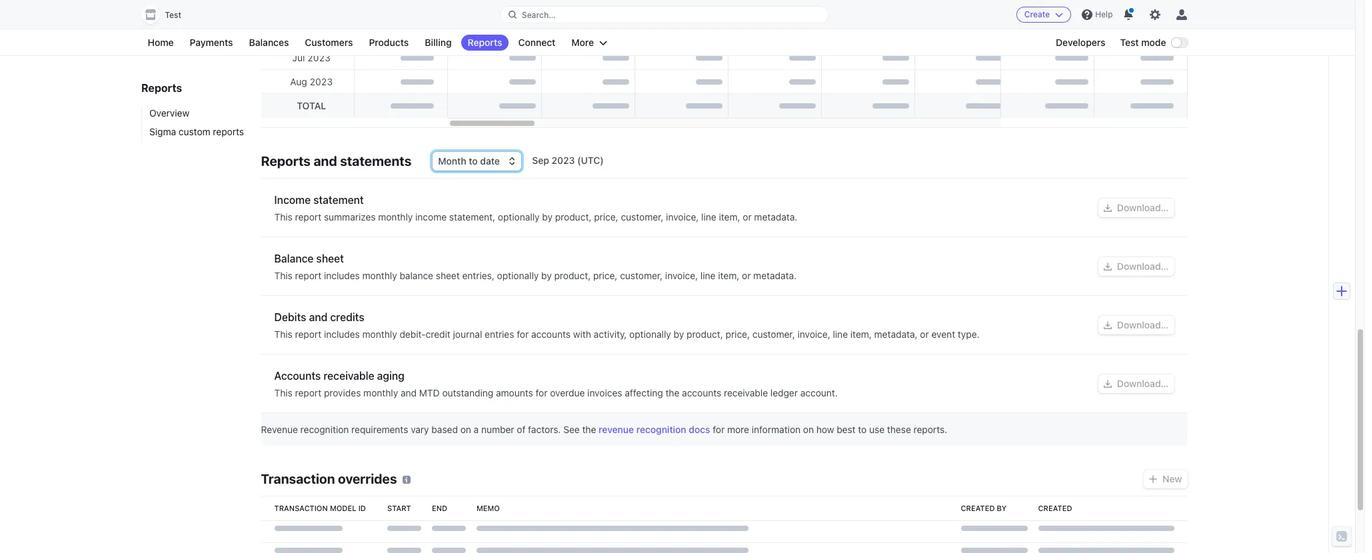 Task type: describe. For each thing, give the bounding box(es) containing it.
invoice, inside balance sheet this report includes monthly balance sheet entries, optionally by product, price, customer, invoice, line item, or metadata.
[[665, 270, 698, 281]]

this inside "income statement this report summarizes monthly income statement, optionally by product, price, customer, invoice, line item, or metadata."
[[274, 211, 293, 223]]

based
[[432, 424, 458, 435]]

income
[[415, 211, 447, 223]]

debit-
[[400, 329, 426, 340]]

payments
[[190, 37, 233, 48]]

number
[[481, 424, 514, 435]]

report inside "income statement this report summarizes monthly income statement, optionally by product, price, customer, invoice, line item, or metadata."
[[295, 211, 321, 223]]

this inside debits and credits this report includes monthly debit-credit journal entries for accounts with activity, optionally by product, price, customer, invoice, line item, metadata, or event type.
[[274, 329, 293, 340]]

accounts
[[274, 370, 321, 382]]

and for reports
[[314, 153, 337, 169]]

transaction for transaction model id
[[274, 504, 328, 513]]

developers link
[[1049, 35, 1112, 51]]

0 vertical spatial sheet
[[316, 253, 344, 265]]

credit
[[426, 329, 451, 340]]

1 horizontal spatial jul
[[568, 5, 584, 15]]

overview
[[149, 107, 189, 119]]

customers link
[[298, 35, 360, 51]]

for for credits
[[517, 329, 529, 340]]

docs
[[689, 424, 710, 435]]

activity,
[[594, 329, 627, 340]]

0 horizontal spatial jul
[[292, 52, 305, 63]]

svg image for balance sheet
[[1104, 263, 1112, 271]]

0 horizontal spatial reports
[[141, 82, 182, 94]]

vary
[[411, 424, 429, 435]]

product, inside balance sheet this report includes monthly balance sheet entries, optionally by product, price, customer, invoice, line item, or metadata.
[[554, 270, 591, 281]]

these
[[887, 424, 911, 435]]

type.
[[958, 329, 980, 340]]

download… button for accounts receivable aging
[[1099, 375, 1174, 393]]

connect
[[518, 37, 556, 48]]

1 vertical spatial the
[[582, 424, 596, 435]]

billing
[[425, 37, 452, 48]]

product, inside debits and credits this report includes monthly debit-credit journal entries for accounts with activity, optionally by product, price, customer, invoice, line item, metadata, or event type.
[[687, 329, 723, 340]]

report inside accounts receivable aging this report provides monthly and mtd outstanding amounts for overdue invoices affecting the accounts receivable ledger account.
[[295, 387, 321, 399]]

provides
[[324, 387, 361, 399]]

reports.
[[914, 424, 947, 435]]

for for aging
[[536, 387, 548, 399]]

more
[[727, 424, 749, 435]]

products link
[[362, 35, 415, 51]]

the inside accounts receivable aging this report provides monthly and mtd outstanding amounts for overdue invoices affecting the accounts receivable ledger account.
[[666, 387, 680, 399]]

svg image for accounts receivable aging
[[1104, 380, 1112, 388]]

recognized
[[1021, 4, 1081, 15]]

test for test mode
[[1120, 37, 1139, 48]]

created by
[[961, 504, 1007, 513]]

sep for sep 2023 (utc)
[[532, 155, 549, 166]]

connect link
[[512, 35, 562, 51]]

total
[[297, 100, 326, 111]]

debits and credits this report includes monthly debit-credit journal entries for accounts with activity, optionally by product, price, customer, invoice, line item, metadata, or event type.
[[274, 311, 980, 340]]

products
[[369, 37, 409, 48]]

by inside debits and credits this report includes monthly debit-credit journal entries for accounts with activity, optionally by product, price, customer, invoice, line item, metadata, or event type.
[[674, 329, 684, 340]]

download… button for debits and credits
[[1099, 316, 1174, 335]]

customers
[[305, 37, 353, 48]]

and inside accounts receivable aging this report provides monthly and mtd outstanding amounts for overdue invoices affecting the accounts receivable ledger account.
[[401, 387, 417, 399]]

0 horizontal spatial aug
[[290, 76, 307, 87]]

metadata. inside balance sheet this report includes monthly balance sheet entries, optionally by product, price, customer, invoice, line item, or metadata.
[[753, 270, 797, 281]]

or inside "income statement this report summarizes monthly income statement, optionally by product, price, customer, invoice, line item, or metadata."
[[743, 211, 752, 223]]

overdue
[[550, 387, 585, 399]]

sigma custom reports link
[[141, 125, 248, 139]]

customer, inside debits and credits this report includes monthly debit-credit journal entries for accounts with activity, optionally by product, price, customer, invoice, line item, metadata, or event type.
[[752, 329, 795, 340]]

overrides
[[338, 471, 397, 487]]

home
[[148, 37, 174, 48]]

balances
[[249, 37, 289, 48]]

create button
[[1016, 7, 1072, 23]]

accounts receivable aging this report provides monthly and mtd outstanding amounts for overdue invoices affecting the accounts receivable ledger account.
[[274, 370, 838, 399]]

remaining
[[1111, 4, 1163, 15]]

reports
[[213, 126, 244, 137]]

transaction model id
[[274, 504, 366, 513]]

line inside debits and credits this report includes monthly debit-credit journal entries for accounts with activity, optionally by product, price, customer, invoice, line item, metadata, or event type.
[[833, 329, 848, 340]]

invoices
[[587, 387, 622, 399]]

search…
[[522, 10, 556, 20]]

customer, inside "income statement this report summarizes monthly income statement, optionally by product, price, customer, invoice, line item, or metadata."
[[621, 211, 664, 223]]

aging
[[377, 370, 405, 382]]

id
[[358, 504, 366, 513]]

2 vertical spatial for
[[713, 424, 725, 435]]

by inside "income statement this report summarizes monthly income statement, optionally by product, price, customer, invoice, line item, or metadata."
[[542, 211, 553, 223]]

revenue
[[261, 424, 298, 435]]

0 horizontal spatial jun
[[291, 28, 306, 39]]

metadata,
[[874, 329, 918, 340]]

download… button for balance sheet
[[1099, 257, 1174, 276]]

statement,
[[449, 211, 495, 223]]

0 vertical spatial aug
[[660, 5, 679, 15]]

monthly inside balance sheet this report includes monthly balance sheet entries, optionally by product, price, customer, invoice, line item, or metadata.
[[362, 270, 397, 281]]

a
[[474, 424, 479, 435]]

or inside debits and credits this report includes monthly debit-credit journal entries for accounts with activity, optionally by product, price, customer, invoice, line item, metadata, or event type.
[[920, 329, 929, 340]]

transaction for transaction overrides
[[261, 471, 335, 487]]

download… for income statement
[[1117, 202, 1169, 213]]

mtd
[[419, 387, 440, 399]]

statements
[[340, 153, 412, 169]]

download… button for income statement
[[1099, 199, 1174, 217]]

includes inside balance sheet this report includes monthly balance sheet entries, optionally by product, price, customer, invoice, line item, or metadata.
[[324, 270, 360, 281]]

svg image for debits and credits
[[1104, 321, 1112, 329]]

optionally inside "income statement this report summarizes monthly income statement, optionally by product, price, customer, invoice, line item, or metadata."
[[498, 211, 540, 223]]

payments link
[[183, 35, 240, 51]]

or inside balance sheet this report includes monthly balance sheet entries, optionally by product, price, customer, invoice, line item, or metadata.
[[742, 270, 751, 281]]

new button
[[1144, 470, 1188, 489]]

requirements
[[351, 424, 408, 435]]

account.
[[800, 387, 838, 399]]

monthly inside "income statement this report summarizes monthly income statement, optionally by product, price, customer, invoice, line item, or metadata."
[[378, 211, 413, 223]]

test mode
[[1120, 37, 1166, 48]]

new
[[1163, 473, 1182, 485]]

home link
[[141, 35, 180, 51]]

revenue recognition requirements vary based on a number of factors. see the revenue recognition docs for more information on how best to use these reports.
[[261, 424, 947, 435]]

income
[[274, 194, 311, 206]]

statement
[[313, 194, 364, 206]]

journal
[[453, 329, 482, 340]]

more
[[572, 37, 594, 48]]

best
[[837, 424, 856, 435]]

2 on from the left
[[803, 424, 814, 435]]

model
[[330, 504, 356, 513]]



Task type: locate. For each thing, give the bounding box(es) containing it.
on left a
[[460, 424, 471, 435]]

2 vertical spatial or
[[920, 329, 929, 340]]

1 horizontal spatial recognition
[[636, 424, 686, 435]]

jul up more
[[568, 5, 584, 15]]

recognition left docs
[[636, 424, 686, 435]]

0 vertical spatial item,
[[719, 211, 740, 223]]

by
[[542, 211, 553, 223], [541, 270, 552, 281], [674, 329, 684, 340], [997, 504, 1007, 513]]

1 recognition from the left
[[300, 424, 349, 435]]

(utc)
[[577, 155, 604, 166]]

notifications image
[[1124, 9, 1134, 20]]

test button
[[141, 5, 195, 24]]

4 this from the top
[[274, 387, 293, 399]]

jul 2023 up more "button"
[[568, 5, 608, 15]]

1 created from the left
[[961, 504, 995, 513]]

outstanding
[[442, 387, 493, 399]]

1 horizontal spatial for
[[536, 387, 548, 399]]

2 horizontal spatial for
[[713, 424, 725, 435]]

transaction overrides
[[261, 471, 397, 487]]

reports up overview
[[141, 82, 182, 94]]

1 vertical spatial price,
[[593, 270, 618, 281]]

created for created
[[1038, 504, 1072, 513]]

test inside 'test' button
[[165, 10, 181, 20]]

more button
[[565, 35, 614, 51]]

3 this from the top
[[274, 329, 293, 340]]

information
[[752, 424, 801, 435]]

sheet
[[316, 253, 344, 265], [436, 270, 460, 281]]

monthly inside accounts receivable aging this report provides monthly and mtd outstanding amounts for overdue invoices affecting the accounts receivable ledger account.
[[363, 387, 398, 399]]

for right docs
[[713, 424, 725, 435]]

2 created from the left
[[1038, 504, 1072, 513]]

1 vertical spatial customer,
[[620, 270, 663, 281]]

1 vertical spatial includes
[[324, 329, 360, 340]]

0 horizontal spatial receivable
[[324, 370, 374, 382]]

1 vertical spatial transaction
[[274, 504, 328, 513]]

1 vertical spatial aug 2023
[[290, 76, 333, 87]]

1 vertical spatial sheet
[[436, 270, 460, 281]]

jul 2023 down the customers link
[[292, 52, 331, 63]]

mode
[[1141, 37, 1166, 48]]

0 horizontal spatial sep
[[532, 155, 549, 166]]

invoice, inside debits and credits this report includes monthly debit-credit journal entries for accounts with activity, optionally by product, price, customer, invoice, line item, metadata, or event type.
[[798, 329, 830, 340]]

0 vertical spatial svg image
[[1104, 263, 1112, 271]]

use
[[869, 424, 885, 435]]

and right debits
[[309, 311, 328, 323]]

reports
[[468, 37, 502, 48], [141, 82, 182, 94], [261, 153, 311, 169]]

1 vertical spatial invoice,
[[665, 270, 698, 281]]

and inside debits and credits this report includes monthly debit-credit journal entries for accounts with activity, optionally by product, price, customer, invoice, line item, metadata, or event type.
[[309, 311, 328, 323]]

credits
[[330, 311, 364, 323]]

report down income
[[295, 211, 321, 223]]

0 vertical spatial accounts
[[531, 329, 571, 340]]

transaction
[[261, 471, 335, 487], [274, 504, 328, 513]]

ledger
[[771, 387, 798, 399]]

2 vertical spatial svg image
[[1149, 475, 1157, 483]]

svg image
[[1104, 263, 1112, 271], [1104, 321, 1112, 329]]

factors.
[[528, 424, 561, 435]]

line inside balance sheet this report includes monthly balance sheet entries, optionally by product, price, customer, invoice, line item, or metadata.
[[701, 270, 716, 281]]

help button
[[1077, 4, 1118, 25]]

and up statement
[[314, 153, 337, 169]]

report inside balance sheet this report includes monthly balance sheet entries, optionally by product, price, customer, invoice, line item, or metadata.
[[295, 270, 321, 281]]

product, inside "income statement this report summarizes monthly income statement, optionally by product, price, customer, invoice, line item, or metadata."
[[555, 211, 592, 223]]

price, inside debits and credits this report includes monthly debit-credit journal entries for accounts with activity, optionally by product, price, customer, invoice, line item, metadata, or event type.
[[726, 329, 750, 340]]

report down accounts
[[295, 387, 321, 399]]

for inside debits and credits this report includes monthly debit-credit journal entries for accounts with activity, optionally by product, price, customer, invoice, line item, metadata, or event type.
[[517, 329, 529, 340]]

1 horizontal spatial test
[[1120, 37, 1139, 48]]

0 vertical spatial jul 2023
[[568, 5, 608, 15]]

the right affecting
[[666, 387, 680, 399]]

2 vertical spatial reports
[[261, 153, 311, 169]]

line inside "income statement this report summarizes monthly income statement, optionally by product, price, customer, invoice, line item, or metadata."
[[701, 211, 716, 223]]

2 svg image from the top
[[1104, 321, 1112, 329]]

sep 2023
[[754, 5, 795, 15]]

this inside accounts receivable aging this report provides monthly and mtd outstanding amounts for overdue invoices affecting the accounts receivable ledger account.
[[274, 387, 293, 399]]

1 this from the top
[[274, 211, 293, 223]]

this
[[274, 211, 293, 223], [274, 270, 293, 281], [274, 329, 293, 340], [274, 387, 293, 399]]

svg image
[[1104, 204, 1112, 212], [1104, 380, 1112, 388], [1149, 475, 1157, 483]]

0 horizontal spatial jun 2023
[[291, 28, 332, 39]]

balances link
[[242, 35, 296, 51]]

aug
[[660, 5, 679, 15], [290, 76, 307, 87]]

0 horizontal spatial for
[[517, 329, 529, 340]]

optionally right activity,
[[629, 329, 671, 340]]

0 vertical spatial and
[[314, 153, 337, 169]]

report inside debits and credits this report includes monthly debit-credit journal entries for accounts with activity, optionally by product, price, customer, invoice, line item, metadata, or event type.
[[295, 329, 321, 340]]

monthly left balance
[[362, 270, 397, 281]]

0 vertical spatial jul
[[568, 5, 584, 15]]

0 vertical spatial test
[[165, 10, 181, 20]]

svg image for transaction overrides
[[1149, 475, 1157, 483]]

1 vertical spatial or
[[742, 270, 751, 281]]

jun up "reports" link
[[478, 5, 495, 15]]

1 vertical spatial item,
[[718, 270, 739, 281]]

overview link
[[141, 107, 248, 120]]

0 vertical spatial metadata.
[[754, 211, 798, 223]]

1 horizontal spatial created
[[1038, 504, 1072, 513]]

sigma
[[149, 126, 176, 137]]

jun right balances
[[291, 28, 306, 39]]

receivable
[[324, 370, 374, 382], [724, 387, 768, 399]]

1 vertical spatial jun 2023
[[291, 28, 332, 39]]

2 vertical spatial customer,
[[752, 329, 795, 340]]

summarizes
[[324, 211, 376, 223]]

1 vertical spatial jul 2023
[[292, 52, 331, 63]]

optionally inside balance sheet this report includes monthly balance sheet entries, optionally by product, price, customer, invoice, line item, or metadata.
[[497, 270, 539, 281]]

1 vertical spatial receivable
[[724, 387, 768, 399]]

accounts
[[531, 329, 571, 340], [682, 387, 721, 399]]

2 vertical spatial line
[[833, 329, 848, 340]]

this down accounts
[[274, 387, 293, 399]]

sheet right balance
[[316, 253, 344, 265]]

price, inside balance sheet this report includes monthly balance sheet entries, optionally by product, price, customer, invoice, line item, or metadata.
[[593, 270, 618, 281]]

1 vertical spatial for
[[536, 387, 548, 399]]

2 vertical spatial and
[[401, 387, 417, 399]]

jun 2023 right balances
[[291, 28, 332, 39]]

Search… search field
[[501, 6, 828, 23]]

0 horizontal spatial accounts
[[531, 329, 571, 340]]

0 vertical spatial reports
[[468, 37, 502, 48]]

accounts left 'with'
[[531, 329, 571, 340]]

1 horizontal spatial sheet
[[436, 270, 460, 281]]

0 vertical spatial for
[[517, 329, 529, 340]]

end
[[432, 504, 447, 513]]

revenue recognition docs link
[[599, 424, 710, 435]]

sigma custom reports
[[149, 126, 244, 137]]

item, inside debits and credits this report includes monthly debit-credit journal entries for accounts with activity, optionally by product, price, customer, invoice, line item, metadata, or event type.
[[851, 329, 872, 340]]

1 vertical spatial jun
[[291, 28, 306, 39]]

monthly inside debits and credits this report includes monthly debit-credit journal entries for accounts with activity, optionally by product, price, customer, invoice, line item, metadata, or event type.
[[362, 329, 397, 340]]

2 recognition from the left
[[636, 424, 686, 435]]

test for test
[[165, 10, 181, 20]]

the right see
[[582, 424, 596, 435]]

accounts up docs
[[682, 387, 721, 399]]

sep for sep 2023
[[754, 5, 771, 15]]

reports right billing
[[468, 37, 502, 48]]

how
[[816, 424, 834, 435]]

and left 'mtd'
[[401, 387, 417, 399]]

1 vertical spatial and
[[309, 311, 328, 323]]

on left "how"
[[803, 424, 814, 435]]

1 vertical spatial product,
[[554, 270, 591, 281]]

download… for debits and credits
[[1117, 319, 1169, 331]]

2 horizontal spatial reports
[[468, 37, 502, 48]]

reports link
[[461, 35, 509, 51]]

0 horizontal spatial sheet
[[316, 253, 344, 265]]

1 download… button from the top
[[1099, 199, 1174, 217]]

0 horizontal spatial on
[[460, 424, 471, 435]]

1 horizontal spatial aug 2023
[[660, 5, 703, 15]]

created
[[961, 504, 995, 513], [1038, 504, 1072, 513]]

revenue
[[599, 424, 634, 435]]

transaction up 'transaction model id'
[[261, 471, 335, 487]]

entries,
[[462, 270, 495, 281]]

optionally inside debits and credits this report includes monthly debit-credit journal entries for accounts with activity, optionally by product, price, customer, invoice, line item, metadata, or event type.
[[629, 329, 671, 340]]

accounts inside accounts receivable aging this report provides monthly and mtd outstanding amounts for overdue invoices affecting the accounts receivable ledger account.
[[682, 387, 721, 399]]

0 vertical spatial jun
[[478, 5, 495, 15]]

1 horizontal spatial sep
[[754, 5, 771, 15]]

2 vertical spatial optionally
[[629, 329, 671, 340]]

0 vertical spatial invoice,
[[666, 211, 699, 223]]

1 vertical spatial svg image
[[1104, 380, 1112, 388]]

2 vertical spatial price,
[[726, 329, 750, 340]]

customer, inside balance sheet this report includes monthly balance sheet entries, optionally by product, price, customer, invoice, line item, or metadata.
[[620, 270, 663, 281]]

Search… text field
[[501, 6, 828, 23]]

1 includes from the top
[[324, 270, 360, 281]]

balance sheet this report includes monthly balance sheet entries, optionally by product, price, customer, invoice, line item, or metadata.
[[274, 253, 797, 281]]

1 horizontal spatial reports
[[261, 153, 311, 169]]

1 download… from the top
[[1117, 202, 1169, 213]]

balance
[[274, 253, 314, 265]]

monthly down aging
[[363, 387, 398, 399]]

2 report from the top
[[295, 270, 321, 281]]

this down balance
[[274, 270, 293, 281]]

this down debits
[[274, 329, 293, 340]]

and
[[314, 153, 337, 169], [309, 311, 328, 323], [401, 387, 417, 399]]

test left mode
[[1120, 37, 1139, 48]]

recognition down provides
[[300, 424, 349, 435]]

svg image for income statement
[[1104, 204, 1112, 212]]

report down debits
[[295, 329, 321, 340]]

or
[[743, 211, 752, 223], [742, 270, 751, 281], [920, 329, 929, 340]]

1 vertical spatial sep
[[532, 155, 549, 166]]

2 vertical spatial invoice,
[[798, 329, 830, 340]]

price, inside "income statement this report summarizes monthly income statement, optionally by product, price, customer, invoice, line item, or metadata."
[[594, 211, 618, 223]]

0 vertical spatial jun 2023
[[478, 5, 519, 15]]

0 horizontal spatial created
[[961, 504, 995, 513]]

1 report from the top
[[295, 211, 321, 223]]

of
[[517, 424, 526, 435]]

1 horizontal spatial the
[[666, 387, 680, 399]]

reports and statements
[[261, 153, 412, 169]]

0 vertical spatial svg image
[[1104, 204, 1112, 212]]

0 vertical spatial product,
[[555, 211, 592, 223]]

1 vertical spatial line
[[701, 270, 716, 281]]

0 horizontal spatial jul 2023
[[292, 52, 331, 63]]

accounts inside debits and credits this report includes monthly debit-credit journal entries for accounts with activity, optionally by product, price, customer, invoice, line item, metadata, or event type.
[[531, 329, 571, 340]]

this inside balance sheet this report includes monthly balance sheet entries, optionally by product, price, customer, invoice, line item, or metadata.
[[274, 270, 293, 281]]

to
[[858, 424, 867, 435]]

item, inside balance sheet this report includes monthly balance sheet entries, optionally by product, price, customer, invoice, line item, or metadata.
[[718, 270, 739, 281]]

1 horizontal spatial accounts
[[682, 387, 721, 399]]

2 includes from the top
[[324, 329, 360, 340]]

0 vertical spatial aug 2023
[[660, 5, 703, 15]]

0 horizontal spatial test
[[165, 10, 181, 20]]

includes inside debits and credits this report includes monthly debit-credit journal entries for accounts with activity, optionally by product, price, customer, invoice, line item, metadata, or event type.
[[324, 329, 360, 340]]

download… for balance sheet
[[1117, 261, 1169, 272]]

1 horizontal spatial jun
[[478, 5, 495, 15]]

for
[[517, 329, 529, 340], [536, 387, 548, 399], [713, 424, 725, 435]]

4 download… from the top
[[1117, 378, 1169, 389]]

event
[[932, 329, 955, 340]]

2023
[[498, 5, 519, 15], [586, 5, 608, 15], [681, 5, 703, 15], [773, 5, 795, 15], [309, 28, 332, 39], [307, 52, 331, 63], [310, 76, 333, 87], [552, 155, 575, 166]]

monthly
[[378, 211, 413, 223], [362, 270, 397, 281], [362, 329, 397, 340], [363, 387, 398, 399]]

invoice, inside "income statement this report summarizes monthly income statement, optionally by product, price, customer, invoice, line item, or metadata."
[[666, 211, 699, 223]]

memo
[[477, 504, 500, 513]]

created for created by
[[961, 504, 995, 513]]

with
[[573, 329, 591, 340]]

amounts
[[496, 387, 533, 399]]

1 horizontal spatial receivable
[[724, 387, 768, 399]]

1 vertical spatial svg image
[[1104, 321, 1112, 329]]

0 vertical spatial optionally
[[498, 211, 540, 223]]

download… for accounts receivable aging
[[1117, 378, 1169, 389]]

0 vertical spatial includes
[[324, 270, 360, 281]]

svg image inside "new" button
[[1149, 475, 1157, 483]]

metadata. inside "income statement this report summarizes monthly income statement, optionally by product, price, customer, invoice, line item, or metadata."
[[754, 211, 798, 223]]

see
[[563, 424, 580, 435]]

monthly left income
[[378, 211, 413, 223]]

includes
[[324, 270, 360, 281], [324, 329, 360, 340]]

2 this from the top
[[274, 270, 293, 281]]

by inside balance sheet this report includes monthly balance sheet entries, optionally by product, price, customer, invoice, line item, or metadata.
[[541, 270, 552, 281]]

receivable up provides
[[324, 370, 374, 382]]

test up home
[[165, 10, 181, 20]]

create
[[1024, 9, 1050, 19]]

1 vertical spatial jul
[[292, 52, 305, 63]]

1 svg image from the top
[[1104, 263, 1112, 271]]

0 vertical spatial transaction
[[261, 471, 335, 487]]

recognition
[[300, 424, 349, 435], [636, 424, 686, 435]]

optionally
[[498, 211, 540, 223], [497, 270, 539, 281], [629, 329, 671, 340]]

affecting
[[625, 387, 663, 399]]

jul
[[568, 5, 584, 15], [292, 52, 305, 63]]

for left overdue
[[536, 387, 548, 399]]

includes down credits
[[324, 329, 360, 340]]

1 vertical spatial metadata.
[[753, 270, 797, 281]]

1 on from the left
[[460, 424, 471, 435]]

3 report from the top
[[295, 329, 321, 340]]

item, inside "income statement this report summarizes monthly income statement, optionally by product, price, customer, invoice, line item, or metadata."
[[719, 211, 740, 223]]

0 vertical spatial line
[[701, 211, 716, 223]]

reports up income
[[261, 153, 311, 169]]

0 horizontal spatial recognition
[[300, 424, 349, 435]]

line
[[701, 211, 716, 223], [701, 270, 716, 281], [833, 329, 848, 340]]

debits
[[274, 311, 306, 323]]

0 horizontal spatial the
[[582, 424, 596, 435]]

this down income
[[274, 211, 293, 223]]

jun 2023 up "reports" link
[[478, 5, 519, 15]]

0 vertical spatial the
[[666, 387, 680, 399]]

custom
[[178, 126, 210, 137]]

price,
[[594, 211, 618, 223], [593, 270, 618, 281], [726, 329, 750, 340]]

item,
[[719, 211, 740, 223], [718, 270, 739, 281], [851, 329, 872, 340]]

0 vertical spatial price,
[[594, 211, 618, 223]]

optionally right statement,
[[498, 211, 540, 223]]

includes up credits
[[324, 270, 360, 281]]

1 horizontal spatial jul 2023
[[568, 5, 608, 15]]

product,
[[555, 211, 592, 223], [554, 270, 591, 281], [687, 329, 723, 340]]

billing link
[[418, 35, 458, 51]]

jul down balances link
[[292, 52, 305, 63]]

0 vertical spatial customer,
[[621, 211, 664, 223]]

on
[[460, 424, 471, 435], [803, 424, 814, 435]]

income statement this report summarizes monthly income statement, optionally by product, price, customer, invoice, line item, or metadata.
[[274, 194, 798, 223]]

2 vertical spatial product,
[[687, 329, 723, 340]]

test
[[165, 10, 181, 20], [1120, 37, 1139, 48]]

for right entries
[[517, 329, 529, 340]]

4 report from the top
[[295, 387, 321, 399]]

1 horizontal spatial aug
[[660, 5, 679, 15]]

balance
[[400, 270, 433, 281]]

0 vertical spatial receivable
[[324, 370, 374, 382]]

2 vertical spatial item,
[[851, 329, 872, 340]]

monthly left debit-
[[362, 329, 397, 340]]

1 vertical spatial test
[[1120, 37, 1139, 48]]

entries
[[485, 329, 514, 340]]

1 vertical spatial aug
[[290, 76, 307, 87]]

2 download… from the top
[[1117, 261, 1169, 272]]

transaction down 'transaction overrides'
[[274, 504, 328, 513]]

2 download… button from the top
[[1099, 257, 1174, 276]]

receivable up more
[[724, 387, 768, 399]]

report down balance
[[295, 270, 321, 281]]

aug 2023
[[660, 5, 703, 15], [290, 76, 333, 87]]

help
[[1096, 9, 1113, 19]]

metadata.
[[754, 211, 798, 223], [753, 270, 797, 281]]

developers
[[1056, 37, 1106, 48]]

optionally right "entries,"
[[497, 270, 539, 281]]

0 horizontal spatial aug 2023
[[290, 76, 333, 87]]

sheet left "entries,"
[[436, 270, 460, 281]]

3 download… button from the top
[[1099, 316, 1174, 335]]

for inside accounts receivable aging this report provides monthly and mtd outstanding amounts for overdue invoices affecting the accounts receivable ledger account.
[[536, 387, 548, 399]]

and for debits
[[309, 311, 328, 323]]

3 download… from the top
[[1117, 319, 1169, 331]]

1 vertical spatial optionally
[[497, 270, 539, 281]]

4 download… button from the top
[[1099, 375, 1174, 393]]

0 vertical spatial sep
[[754, 5, 771, 15]]

1 vertical spatial accounts
[[682, 387, 721, 399]]



Task type: vqa. For each thing, say whether or not it's contained in the screenshot.
Select item option
no



